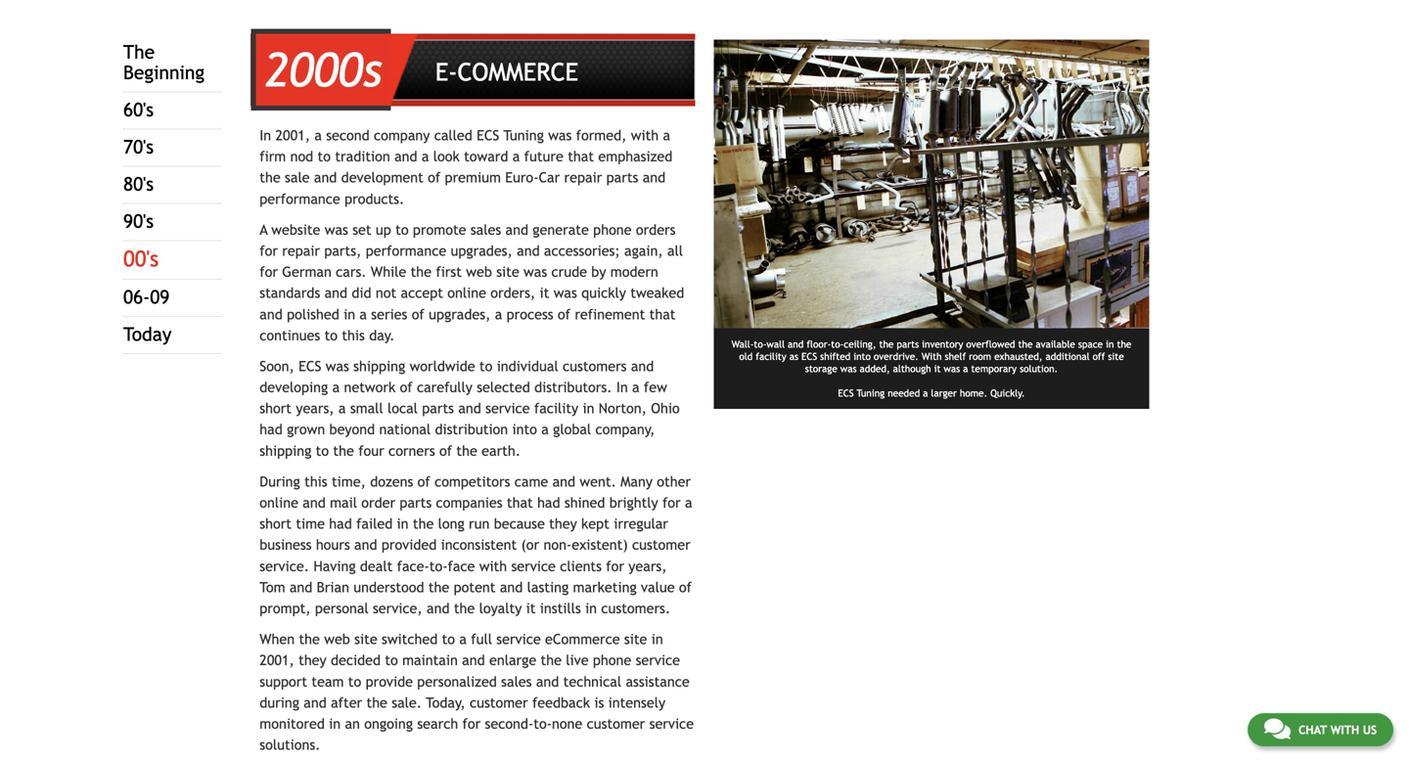 Task type: locate. For each thing, give the bounding box(es) containing it.
1 vertical spatial shipping
[[260, 443, 312, 459]]

ohio
[[651, 400, 680, 417]]

four
[[358, 443, 384, 459]]

a down shelf
[[963, 363, 968, 375]]

and up prompt,
[[290, 579, 313, 595]]

1 vertical spatial web
[[324, 631, 350, 647]]

1 vertical spatial 2001,
[[260, 652, 294, 669]]

was inside in 2001, a second company called ecs tuning was formed, with a firm nod to tradition and a look       toward a future that emphasized the sale and development of premium euro-car repair parts and performance products.
[[548, 127, 572, 143]]

1 horizontal spatial online
[[448, 285, 486, 301]]

1 vertical spatial had
[[537, 495, 560, 511]]

60's
[[123, 99, 154, 121]]

0 vertical spatial in
[[260, 127, 271, 143]]

facility up global
[[534, 400, 579, 417]]

0 vertical spatial it
[[540, 285, 549, 301]]

the down firm
[[260, 170, 281, 186]]

competitors
[[435, 474, 510, 490]]

a left second
[[314, 127, 322, 143]]

brightly
[[609, 495, 658, 511]]

the down distribution
[[456, 443, 477, 459]]

upgrades, down accept
[[429, 306, 491, 322]]

1 vertical spatial in
[[616, 379, 628, 395]]

standards
[[260, 285, 320, 301]]

2 vertical spatial customer
[[587, 716, 645, 732]]

was up 'network'
[[326, 358, 349, 374]]

1 vertical spatial facility
[[534, 400, 579, 417]]

online inside a website was set up to promote sales and generate phone orders for repair parts, performance       upgrades, and accessories; again, all for german cars. while the first web site was crude by modern standards and did not accept online orders, it was quickly tweaked and polished in a series of       upgrades, a process of refinement that continues to this day.
[[448, 285, 486, 301]]

tuning down added,
[[857, 388, 885, 399]]

ecs inside wall-to-wall and floor-to-ceiling, the parts inventory overflowed the available space in the old facility as ecs shifted into overdrive. with shelf room exhausted, additional off site storage was added, although it was a temporary solution.
[[802, 351, 817, 362]]

norton,
[[599, 400, 647, 417]]

e-
[[435, 58, 458, 86]]

it inside wall-to-wall and floor-to-ceiling, the parts inventory overflowed the available space in the old facility as ecs shifted into overdrive. with shelf room exhausted, additional off site storage was added, although it was a temporary solution.
[[934, 363, 941, 375]]

a left look
[[422, 148, 429, 165]]

temporary
[[971, 363, 1017, 375]]

the down potent
[[454, 600, 475, 617]]

1 vertical spatial that
[[649, 306, 676, 322]]

tradition
[[335, 148, 390, 165]]

2 short from the top
[[260, 516, 292, 532]]

ceiling,
[[844, 339, 876, 350]]

0 vertical spatial had
[[260, 422, 283, 438]]

today
[[123, 324, 172, 346]]

0 horizontal spatial it
[[526, 600, 536, 617]]

an
[[345, 716, 360, 732]]

web up decided
[[324, 631, 350, 647]]

network
[[344, 379, 396, 395]]

to down grown
[[316, 443, 329, 459]]

ecs inside in 2001, a second company called ecs tuning was formed, with a firm nod to tradition and a look       toward a future that emphasized the sale and development of premium euro-car repair parts and performance products.
[[477, 127, 499, 143]]

1 vertical spatial short
[[260, 516, 292, 532]]

with
[[631, 127, 659, 143], [479, 558, 507, 574], [1331, 723, 1359, 737]]

service inside soon, ecs was shipping worldwide to individual customers and developing a network of carefully       selected distributors. in a few short years, a small local parts and service facility in norton,       ohio had grown beyond national distribution into a global company, shipping to the four corners       of the earth.
[[486, 400, 530, 417]]

1 horizontal spatial facility
[[756, 351, 787, 362]]

customer up second-
[[470, 695, 528, 711]]

0 horizontal spatial had
[[260, 422, 283, 438]]

many
[[621, 474, 653, 490]]

although
[[893, 363, 931, 375]]

ecs right as
[[802, 351, 817, 362]]

a up euro- at the top of page
[[513, 148, 520, 165]]

it down lasting
[[526, 600, 536, 617]]

in up norton,
[[616, 379, 628, 395]]

1 horizontal spatial with
[[631, 127, 659, 143]]

a left 'network'
[[332, 379, 340, 395]]

with
[[922, 351, 942, 362]]

performance up while
[[366, 243, 446, 259]]

the right when
[[299, 631, 320, 647]]

2 horizontal spatial that
[[649, 306, 676, 322]]

parts inside in 2001, a second company called ecs tuning was formed, with a firm nod to tradition and a look       toward a future that emphasized the sale and development of premium euro-car repair parts and performance products.
[[606, 170, 638, 186]]

chat with us
[[1299, 723, 1377, 737]]

a inside the when the web site switched to a full service ecommerce site in 2001, they decided to maintain and       enlarge the live phone service support team to provide personalized sales and technical assistance during and after the sale. today, customer feedback is intensely monitored in an ongoing search for       second-to-none customer service solutions.
[[459, 631, 467, 647]]

the left live
[[541, 652, 562, 669]]

they up team on the left
[[299, 652, 327, 669]]

0 vertical spatial with
[[631, 127, 659, 143]]

0 horizontal spatial online
[[260, 495, 298, 511]]

1 vertical spatial this
[[304, 474, 327, 490]]

years, up grown
[[296, 400, 334, 417]]

to down polished
[[325, 327, 338, 343]]

repair right car
[[564, 170, 602, 186]]

0 vertical spatial phone
[[593, 222, 632, 238]]

the beginning link
[[123, 41, 205, 84]]

0 horizontal spatial tuning
[[504, 127, 544, 143]]

0 horizontal spatial this
[[304, 474, 327, 490]]

site up decided
[[354, 631, 377, 647]]

0 vertical spatial web
[[466, 264, 492, 280]]

customers.
[[601, 600, 671, 617]]

phone up accessories;
[[593, 222, 632, 238]]

time,
[[332, 474, 366, 490]]

that
[[568, 148, 594, 165], [649, 306, 676, 322], [507, 495, 533, 511]]

and up the feedback
[[536, 674, 559, 690]]

grown
[[287, 422, 325, 438]]

had
[[260, 422, 283, 438], [537, 495, 560, 511], [329, 516, 352, 532]]

to- inside the when the web site switched to a full service ecommerce site in 2001, they decided to maintain and       enlarge the live phone service support team to provide personalized sales and technical assistance during and after the sale. today, customer feedback is intensely monitored in an ongoing search for       second-to-none customer service solutions.
[[534, 716, 552, 732]]

1 horizontal spatial years,
[[629, 558, 667, 574]]

1 horizontal spatial tuning
[[857, 388, 885, 399]]

2 horizontal spatial with
[[1331, 723, 1359, 737]]

of
[[428, 170, 441, 186], [412, 306, 425, 322], [558, 306, 571, 322], [400, 379, 413, 395], [439, 443, 452, 459], [418, 474, 430, 490], [679, 579, 692, 595]]

with left 'us'
[[1331, 723, 1359, 737]]

and down company
[[394, 148, 417, 165]]

0 vertical spatial repair
[[564, 170, 602, 186]]

1 vertical spatial it
[[934, 363, 941, 375]]

1 horizontal spatial this
[[342, 327, 365, 343]]

this left time,
[[304, 474, 327, 490]]

today,
[[426, 695, 465, 711]]

0 vertical spatial shipping
[[353, 358, 405, 374]]

2001,
[[275, 127, 310, 143], [260, 652, 294, 669]]

service up enlarge
[[496, 631, 541, 647]]

years,
[[296, 400, 334, 417], [629, 558, 667, 574]]

for
[[260, 243, 278, 259], [260, 264, 278, 280], [663, 495, 681, 511], [606, 558, 624, 574], [462, 716, 481, 732]]

1 horizontal spatial it
[[540, 285, 549, 301]]

1 vertical spatial into
[[512, 422, 537, 438]]

web inside a website was set up to promote sales and generate phone orders for repair parts, performance       upgrades, and accessories; again, all for german cars. while the first web site was crude by modern standards and did not accept online orders, it was quickly tweaked and polished in a series of       upgrades, a process of refinement that continues to this day.
[[466, 264, 492, 280]]

performance inside a website was set up to promote sales and generate phone orders for repair parts, performance       upgrades, and accessories; again, all for german cars. while the first web site was crude by modern standards and did not accept online orders, it was quickly tweaked and polished in a series of       upgrades, a process of refinement that continues to this day.
[[366, 243, 446, 259]]

the up accept
[[411, 264, 432, 280]]

parts up overdrive.
[[897, 339, 919, 350]]

beginning
[[123, 62, 205, 84]]

0 horizontal spatial performance
[[260, 191, 340, 207]]

firm
[[260, 148, 286, 165]]

in down the did
[[344, 306, 355, 322]]

1 horizontal spatial that
[[568, 148, 594, 165]]

second-
[[485, 716, 534, 732]]

06-09 link
[[123, 286, 170, 308]]

full
[[471, 631, 492, 647]]

during
[[260, 695, 299, 711]]

to right up
[[396, 222, 409, 238]]

0 horizontal spatial facility
[[534, 400, 579, 417]]

to inside in 2001, a second company called ecs tuning was formed, with a firm nod to tradition and a look       toward a future that emphasized the sale and development of premium euro-car repair parts and performance products.
[[318, 148, 331, 165]]

0 horizontal spatial repair
[[282, 243, 320, 259]]

sales inside the when the web site switched to a full service ecommerce site in 2001, they decided to maintain and       enlarge the live phone service support team to provide personalized sales and technical assistance during and after the sale. today, customer feedback is intensely monitored in an ongoing search for       second-to-none customer service solutions.
[[501, 674, 532, 690]]

of down look
[[428, 170, 441, 186]]

comments image
[[1264, 717, 1291, 741]]

1 horizontal spatial had
[[329, 516, 352, 532]]

0 horizontal spatial into
[[512, 422, 537, 438]]

1 horizontal spatial in
[[616, 379, 628, 395]]

1 vertical spatial performance
[[366, 243, 446, 259]]

0 vertical spatial they
[[549, 516, 577, 532]]

provided
[[382, 537, 437, 553]]

and inside wall-to-wall and floor-to-ceiling, the parts inventory overflowed the available space in the old facility as ecs shifted into overdrive. with shelf room exhausted, additional off site storage was added, although it was a temporary solution.
[[788, 339, 804, 350]]

1 vertical spatial repair
[[282, 243, 320, 259]]

in down distributors.
[[583, 400, 595, 417]]

with up "emphasized"
[[631, 127, 659, 143]]

0 vertical spatial sales
[[471, 222, 501, 238]]

2 vertical spatial with
[[1331, 723, 1359, 737]]

site up orders,
[[496, 264, 519, 280]]

it
[[540, 285, 549, 301], [934, 363, 941, 375], [526, 600, 536, 617]]

carefully
[[417, 379, 473, 395]]

for down today,
[[462, 716, 481, 732]]

80's link
[[123, 173, 154, 195]]

sales
[[471, 222, 501, 238], [501, 674, 532, 690]]

short inside the 'during this time, dozens of competitors came and went. many other online and mail order       parts companies that had shined brightly for a short time had failed in the long run because       they kept irregular business hours and provided inconsistent (or non-existent) customer service.       having dealt face-to-face with service clients for years, tom and brian understood the potent       and lasting marketing value of prompt, personal service, and the loyalty it instills in customers.'
[[260, 516, 292, 532]]

short up business
[[260, 516, 292, 532]]

solutions.
[[260, 737, 320, 753]]

online inside the 'during this time, dozens of competitors came and went. many other online and mail order       parts companies that had shined brightly for a short time had failed in the long run because       they kept irregular business hours and provided inconsistent (or non-existent) customer service.       having dealt face-to-face with service clients for years, tom and brian understood the potent       and lasting marketing value of prompt, personal service, and the loyalty it instills in customers.'
[[260, 495, 298, 511]]

online down first
[[448, 285, 486, 301]]

and
[[394, 148, 417, 165], [314, 170, 337, 186], [643, 170, 666, 186], [505, 222, 528, 238], [517, 243, 540, 259], [325, 285, 348, 301], [260, 306, 283, 322], [788, 339, 804, 350], [631, 358, 654, 374], [458, 400, 481, 417], [553, 474, 576, 490], [303, 495, 326, 511], [354, 537, 377, 553], [290, 579, 313, 595], [500, 579, 523, 595], [427, 600, 450, 617], [462, 652, 485, 669], [536, 674, 559, 690], [304, 695, 327, 711]]

hours
[[316, 537, 350, 553]]

service up assistance
[[636, 652, 680, 669]]

a down other
[[685, 495, 692, 511]]

0 horizontal spatial shipping
[[260, 443, 312, 459]]

run
[[469, 516, 490, 532]]

1 vertical spatial with
[[479, 558, 507, 574]]

performance down sale
[[260, 191, 340, 207]]

went.
[[580, 474, 616, 490]]

short inside soon, ecs was shipping worldwide to individual customers and developing a network of carefully       selected distributors. in a few short years, a small local parts and service facility in norton,       ohio had grown beyond national distribution into a global company, shipping to the four corners       of the earth.
[[260, 400, 292, 417]]

1 vertical spatial phone
[[593, 652, 631, 669]]

the up overdrive.
[[879, 339, 894, 350]]

to- inside the 'during this time, dozens of competitors came and went. many other online and mail order       parts companies that had shined brightly for a short time had failed in the long run because       they kept irregular business hours and provided inconsistent (or non-existent) customer service.       having dealt face-to-face with service clients for years, tom and brian understood the potent       and lasting marketing value of prompt, personal service, and the loyalty it instills in customers.'
[[429, 558, 448, 574]]

short down developing
[[260, 400, 292, 417]]

0 vertical spatial years,
[[296, 400, 334, 417]]

time
[[296, 516, 325, 532]]

into up earth. on the bottom
[[512, 422, 537, 438]]

of right dozens
[[418, 474, 430, 490]]

generate
[[533, 222, 589, 238]]

again,
[[624, 243, 663, 259]]

in
[[344, 306, 355, 322], [1106, 339, 1114, 350], [583, 400, 595, 417], [397, 516, 409, 532], [585, 600, 597, 617], [652, 631, 663, 647], [329, 716, 341, 732]]

called
[[434, 127, 472, 143]]

to- left floor-
[[754, 339, 767, 350]]

0 vertical spatial short
[[260, 400, 292, 417]]

web
[[466, 264, 492, 280], [324, 631, 350, 647]]

was up orders,
[[524, 264, 547, 280]]

customer down is
[[587, 716, 645, 732]]

0 vertical spatial performance
[[260, 191, 340, 207]]

that down tweaked
[[649, 306, 676, 322]]

years, inside the 'during this time, dozens of competitors came and went. many other online and mail order       parts companies that had shined brightly for a short time had failed in the long run because       they kept irregular business hours and provided inconsistent (or non-existent) customer service.       having dealt face-to-face with service clients for years, tom and brian understood the potent       and lasting marketing value of prompt, personal service, and the loyalty it instills in customers.'
[[629, 558, 667, 574]]

the
[[260, 170, 281, 186], [411, 264, 432, 280], [879, 339, 894, 350], [1018, 339, 1033, 350], [1117, 339, 1132, 350], [333, 443, 354, 459], [456, 443, 477, 459], [413, 516, 434, 532], [429, 579, 449, 595], [454, 600, 475, 617], [299, 631, 320, 647], [541, 652, 562, 669], [366, 695, 387, 711]]

0 vertical spatial online
[[448, 285, 486, 301]]

and right service,
[[427, 600, 450, 617]]

parts inside the 'during this time, dozens of competitors came and went. many other online and mail order       parts companies that had shined brightly for a short time had failed in the long run because       they kept irregular business hours and provided inconsistent (or non-existent) customer service.       having dealt face-to-face with service clients for years, tom and brian understood the potent       and lasting marketing value of prompt, personal service, and the loyalty it instills in customers.'
[[400, 495, 432, 511]]

sales right promote
[[471, 222, 501, 238]]

distributors.
[[534, 379, 612, 395]]

1 horizontal spatial repair
[[564, 170, 602, 186]]

1 horizontal spatial into
[[854, 351, 871, 362]]

0 vertical spatial 2001,
[[275, 127, 310, 143]]

0 vertical spatial customer
[[632, 537, 691, 553]]

service down the (or at the bottom of page
[[511, 558, 556, 574]]

0 horizontal spatial in
[[260, 127, 271, 143]]

ecs up the toward on the left top of page
[[477, 127, 499, 143]]

to- down provided
[[429, 558, 448, 574]]

live
[[566, 652, 589, 669]]

repair inside in 2001, a second company called ecs tuning was formed, with a firm nod to tradition and a look       toward a future that emphasized the sale and development of premium euro-car repair parts and performance products.
[[564, 170, 602, 186]]

potent
[[454, 579, 496, 595]]

emphasized
[[598, 148, 673, 165]]

0 horizontal spatial they
[[299, 652, 327, 669]]

web right first
[[466, 264, 492, 280]]

2001, up nod
[[275, 127, 310, 143]]

0 vertical spatial facility
[[756, 351, 787, 362]]

facility inside soon, ecs was shipping worldwide to individual customers and developing a network of carefully       selected distributors. in a few short years, a small local parts and service facility in norton,       ohio had grown beyond national distribution into a global company, shipping to the four corners       of the earth.
[[534, 400, 579, 417]]

monitored
[[260, 716, 325, 732]]

into down ceiling,
[[854, 351, 871, 362]]

when the web site switched to a full service ecommerce site in 2001, they decided to maintain and       enlarge the live phone service support team to provide personalized sales and technical assistance during and after the sale. today, customer feedback is intensely monitored in an ongoing search for       second-to-none customer service solutions.
[[260, 631, 694, 753]]

2 vertical spatial that
[[507, 495, 533, 511]]

when
[[260, 631, 295, 647]]

up
[[376, 222, 391, 238]]

for up standards
[[260, 264, 278, 280]]

phone inside the when the web site switched to a full service ecommerce site in 2001, they decided to maintain and       enlarge the live phone service support team to provide personalized sales and technical assistance during and after the sale. today, customer feedback is intensely monitored in an ongoing search for       second-to-none customer service solutions.
[[593, 652, 631, 669]]

it down with on the top right
[[934, 363, 941, 375]]

customer
[[632, 537, 691, 553], [470, 695, 528, 711], [587, 716, 645, 732]]

facility
[[756, 351, 787, 362], [534, 400, 579, 417]]

0 horizontal spatial with
[[479, 558, 507, 574]]

with inside the 'during this time, dozens of competitors came and went. many other online and mail order       parts companies that had shined brightly for a short time had failed in the long run because       they kept irregular business hours and provided inconsistent (or non-existent) customer service.       having dealt face-to-face with service clients for years, tom and brian understood the potent       and lasting marketing value of prompt, personal service, and the loyalty it instills in customers.'
[[479, 558, 507, 574]]

0 horizontal spatial years,
[[296, 400, 334, 417]]

0 horizontal spatial that
[[507, 495, 533, 511]]

with down inconsistent
[[479, 558, 507, 574]]

0 vertical spatial into
[[854, 351, 871, 362]]

site right off
[[1108, 351, 1124, 362]]

service,
[[373, 600, 422, 617]]

of down distribution
[[439, 443, 452, 459]]

0 vertical spatial that
[[568, 148, 594, 165]]

had left grown
[[260, 422, 283, 438]]

1 vertical spatial sales
[[501, 674, 532, 690]]

and right sale
[[314, 170, 337, 186]]

phone
[[593, 222, 632, 238], [593, 652, 631, 669]]

2 vertical spatial it
[[526, 600, 536, 617]]

1 short from the top
[[260, 400, 292, 417]]

2001, inside in 2001, a second company called ecs tuning was formed, with a firm nod to tradition and a look       toward a future that emphasized the sale and development of premium euro-car repair parts and performance products.
[[275, 127, 310, 143]]

repair inside a website was set up to promote sales and generate phone orders for repair parts, performance       upgrades, and accessories; again, all for german cars. while the first web site was crude by modern standards and did not accept online orders, it was quickly tweaked and polished in a series of       upgrades, a process of refinement that continues to this day.
[[282, 243, 320, 259]]

german
[[282, 264, 332, 280]]

tweaked
[[630, 285, 684, 301]]

0 vertical spatial tuning
[[504, 127, 544, 143]]

upgrades,
[[451, 243, 513, 259], [429, 306, 491, 322]]

and up "few" at the left
[[631, 358, 654, 374]]

in left an
[[329, 716, 341, 732]]

phone up technical
[[593, 652, 631, 669]]

1 horizontal spatial they
[[549, 516, 577, 532]]

polished
[[287, 306, 339, 322]]

1 vertical spatial years,
[[629, 558, 667, 574]]

tuning up future
[[504, 127, 544, 143]]

was down shifted
[[840, 363, 857, 375]]

2 horizontal spatial it
[[934, 363, 941, 375]]

a up "emphasized"
[[663, 127, 670, 143]]

accessories;
[[544, 243, 620, 259]]

a inside wall-to-wall and floor-to-ceiling, the parts inventory overflowed the available space in the old facility as ecs shifted into overdrive. with shelf room exhausted, additional off site storage was added, although it was a temporary solution.
[[963, 363, 968, 375]]

needed
[[888, 388, 920, 399]]

repair
[[564, 170, 602, 186], [282, 243, 320, 259]]

for down other
[[663, 495, 681, 511]]

shipping down grown
[[260, 443, 312, 459]]

1 horizontal spatial web
[[466, 264, 492, 280]]

1 vertical spatial online
[[260, 495, 298, 511]]

floor-
[[807, 339, 831, 350]]

and up as
[[788, 339, 804, 350]]

in inside in 2001, a second company called ecs tuning was formed, with a firm nod to tradition and a look       toward a future that emphasized the sale and development of premium euro-car repair parts and performance products.
[[260, 127, 271, 143]]

0 vertical spatial this
[[342, 327, 365, 343]]

2001, inside the when the web site switched to a full service ecommerce site in 2001, they decided to maintain and       enlarge the live phone service support team to provide personalized sales and technical assistance during and after the sale. today, customer feedback is intensely monitored in an ongoing search for       second-to-none customer service solutions.
[[260, 652, 294, 669]]

was inside soon, ecs was shipping worldwide to individual customers and developing a network of carefully       selected distributors. in a few short years, a small local parts and service facility in norton,       ohio had grown beyond national distribution into a global company, shipping to the four corners       of the earth.
[[326, 358, 349, 374]]

for down a
[[260, 243, 278, 259]]

1 vertical spatial they
[[299, 652, 327, 669]]

site inside wall-to-wall and floor-to-ceiling, the parts inventory overflowed the available space in the old facility as ecs shifted into overdrive. with shelf room exhausted, additional off site storage was added, although it was a temporary solution.
[[1108, 351, 1124, 362]]

1 horizontal spatial performance
[[366, 243, 446, 259]]

sales inside a website was set up to promote sales and generate phone orders for repair parts, performance       upgrades, and accessories; again, all for german cars. while the first web site was crude by modern standards and did not accept online orders, it was quickly tweaked and polished in a series of       upgrades, a process of refinement that continues to this day.
[[471, 222, 501, 238]]

0 horizontal spatial web
[[324, 631, 350, 647]]

today link
[[123, 324, 172, 346]]

parts
[[606, 170, 638, 186], [897, 339, 919, 350], [422, 400, 454, 417], [400, 495, 432, 511]]

non-
[[544, 537, 572, 553]]

mail
[[330, 495, 357, 511]]

parts,
[[324, 243, 361, 259]]

2 horizontal spatial had
[[537, 495, 560, 511]]



Task type: vqa. For each thing, say whether or not it's contained in the screenshot.
TOOLS associated with ATD Tools
no



Task type: describe. For each thing, give the bounding box(es) containing it.
09
[[150, 286, 170, 308]]

in inside soon, ecs was shipping worldwide to individual customers and developing a network of carefully       selected distributors. in a few short years, a small local parts and service facility in norton,       ohio had grown beyond national distribution into a global company, shipping to the four corners       of the earth.
[[616, 379, 628, 395]]

the inside in 2001, a second company called ecs tuning was formed, with a firm nod to tradition and a look       toward a future that emphasized the sale and development of premium euro-car repair parts and performance products.
[[260, 170, 281, 186]]

in inside a website was set up to promote sales and generate phone orders for repair parts, performance       upgrades, and accessories; again, all for german cars. while the first web site was crude by modern standards and did not accept online orders, it was quickly tweaked and polished in a series of       upgrades, a process of refinement that continues to this day.
[[344, 306, 355, 322]]

soon, ecs was shipping worldwide to individual customers and developing a network of carefully       selected distributors. in a few short years, a small local parts and service facility in norton,       ohio had grown beyond national distribution into a global company, shipping to the four corners       of the earth.
[[260, 358, 680, 459]]

to up maintain at left bottom
[[442, 631, 455, 647]]

that inside the 'during this time, dozens of competitors came and went. many other online and mail order       parts companies that had shined brightly for a short time had failed in the long run because       they kept irregular business hours and provided inconsistent (or non-existent) customer service.       having dealt face-to-face with service clients for years, tom and brian understood the potent       and lasting marketing value of prompt, personal service, and the loyalty it instills in customers.'
[[507, 495, 533, 511]]

had inside soon, ecs was shipping worldwide to individual customers and developing a network of carefully       selected distributors. in a few short years, a small local parts and service facility in norton,       ohio had grown beyond national distribution into a global company, shipping to the four corners       of the earth.
[[260, 422, 283, 438]]

service down 'intensely'
[[649, 716, 694, 732]]

assistance
[[626, 674, 690, 690]]

1 horizontal spatial shipping
[[353, 358, 405, 374]]

for up marketing
[[606, 558, 624, 574]]

tuning inside in 2001, a second company called ecs tuning was formed, with a firm nod to tradition and a look       toward a future that emphasized the sale and development of premium euro-car repair parts and performance products.
[[504, 127, 544, 143]]

set
[[353, 222, 371, 238]]

sale
[[285, 170, 310, 186]]

feedback
[[532, 695, 590, 711]]

enlarge
[[489, 652, 537, 669]]

of inside in 2001, a second company called ecs tuning was formed, with a firm nod to tradition and a look       toward a future that emphasized the sale and development of premium euro-car repair parts and performance products.
[[428, 170, 441, 186]]

0 vertical spatial upgrades,
[[451, 243, 513, 259]]

in inside wall-to-wall and floor-to-ceiling, the parts inventory overflowed the available space in the old facility as ecs shifted into overdrive. with shelf room exhausted, additional off site storage was added, although it was a temporary solution.
[[1106, 339, 1114, 350]]

companies
[[436, 495, 503, 511]]

1 vertical spatial tuning
[[857, 388, 885, 399]]

it inside the 'during this time, dozens of competitors came and went. many other online and mail order       parts companies that had shined brightly for a short time had failed in the long run because       they kept irregular business hours and provided inconsistent (or non-existent) customer service.       having dealt face-to-face with service clients for years, tom and brian understood the potent       and lasting marketing value of prompt, personal service, and the loyalty it instills in customers.'
[[526, 600, 536, 617]]

in inside soon, ecs was shipping worldwide to individual customers and developing a network of carefully       selected distributors. in a few short years, a small local parts and service facility in norton,       ohio had grown beyond national distribution into a global company, shipping to the four corners       of the earth.
[[583, 400, 595, 417]]

and up distribution
[[458, 400, 481, 417]]

clients
[[560, 558, 602, 574]]

parts inside soon, ecs was shipping worldwide to individual customers and developing a network of carefully       selected distributors. in a few short years, a small local parts and service facility in norton,       ohio had grown beyond national distribution into a global company, shipping to the four corners       of the earth.
[[422, 400, 454, 417]]

and down failed
[[354, 537, 377, 553]]

a left "few" at the left
[[632, 379, 640, 395]]

marketing
[[573, 579, 637, 595]]

quickly.
[[991, 388, 1025, 399]]

and down "emphasized"
[[643, 170, 666, 186]]

they inside the when the web site switched to a full service ecommerce site in 2001, they decided to maintain and       enlarge the live phone service support team to provide personalized sales and technical assistance during and after the sale. today, customer feedback is intensely monitored in an ongoing search for       second-to-none customer service solutions.
[[299, 652, 327, 669]]

in up provided
[[397, 516, 409, 532]]

while
[[371, 264, 406, 280]]

maintain
[[402, 652, 458, 669]]

facility inside wall-to-wall and floor-to-ceiling, the parts inventory overflowed the available space in the old facility as ecs shifted into overdrive. with shelf room exhausted, additional off site storage was added, although it was a temporary solution.
[[756, 351, 787, 362]]

a left global
[[541, 422, 549, 438]]

2000s
[[265, 43, 382, 97]]

series
[[371, 306, 407, 322]]

of up local
[[400, 379, 413, 395]]

the right space
[[1117, 339, 1132, 350]]

individual
[[497, 358, 558, 374]]

available
[[1036, 339, 1075, 350]]

nod
[[290, 148, 313, 165]]

additional
[[1046, 351, 1090, 362]]

all
[[667, 243, 683, 259]]

a down orders,
[[495, 306, 502, 322]]

other
[[657, 474, 691, 490]]

of right "value"
[[679, 579, 692, 595]]

global
[[553, 422, 591, 438]]

modern
[[610, 264, 658, 280]]

failed
[[356, 516, 393, 532]]

and up loyalty
[[500, 579, 523, 595]]

orders,
[[491, 285, 536, 301]]

cars.
[[336, 264, 367, 280]]

years, inside soon, ecs was shipping worldwide to individual customers and developing a network of carefully       selected distributors. in a few short years, a small local parts and service facility in norton,       ohio had grown beyond national distribution into a global company, shipping to the four corners       of the earth.
[[296, 400, 334, 417]]

1 vertical spatial upgrades,
[[429, 306, 491, 322]]

tom
[[260, 579, 285, 595]]

technical
[[563, 674, 622, 690]]

this inside a website was set up to promote sales and generate phone orders for repair parts, performance       upgrades, and accessories; again, all for german cars. while the first web site was crude by modern standards and did not accept online orders, it was quickly tweaked and polished in a series of       upgrades, a process of refinement that continues to this day.
[[342, 327, 365, 343]]

the down face
[[429, 579, 449, 595]]

ecs down shifted
[[838, 388, 854, 399]]

service inside the 'during this time, dozens of competitors came and went. many other online and mail order       parts companies that had shined brightly for a short time had failed in the long run because       they kept irregular business hours and provided inconsistent (or non-existent) customer service.       having dealt face-to-face with service clients for years, tom and brian understood the potent       and lasting marketing value of prompt, personal service, and the loyalty it instills in customers.'
[[511, 558, 556, 574]]

ecs inside soon, ecs was shipping worldwide to individual customers and developing a network of carefully       selected distributors. in a few short years, a small local parts and service facility in norton,       ohio had grown beyond national distribution into a global company, shipping to the four corners       of the earth.
[[299, 358, 321, 374]]

storage
[[805, 363, 838, 375]]

in down customers.
[[652, 631, 663, 647]]

06-09
[[123, 286, 170, 308]]

exhausted,
[[994, 351, 1043, 362]]

website
[[271, 222, 320, 238]]

inventory
[[922, 339, 963, 350]]

ecommerce
[[545, 631, 620, 647]]

parts inside wall-to-wall and floor-to-ceiling, the parts inventory overflowed the available space in the old facility as ecs shifted into overdrive. with shelf room exhausted, additional off site storage was added, although it was a temporary solution.
[[897, 339, 919, 350]]

order
[[361, 495, 395, 511]]

the up provided
[[413, 516, 434, 532]]

provide
[[366, 674, 413, 690]]

look
[[433, 148, 460, 165]]

intensely
[[608, 695, 666, 711]]

future
[[524, 148, 564, 165]]

of down accept
[[412, 306, 425, 322]]

was up parts, at the left of page
[[325, 222, 348, 238]]

support
[[260, 674, 307, 690]]

team
[[312, 674, 344, 690]]

customer inside the 'during this time, dozens of competitors came and went. many other online and mail order       parts companies that had shined brightly for a short time had failed in the long run because       they kept irregular business hours and provided inconsistent (or non-existent) customer service.       having dealt face-to-face with service clients for years, tom and brian understood the potent       and lasting marketing value of prompt, personal service, and the loyalty it instills in customers.'
[[632, 537, 691, 553]]

and down team on the left
[[304, 695, 327, 711]]

company,
[[596, 422, 655, 438]]

solution.
[[1020, 363, 1058, 375]]

business
[[260, 537, 312, 553]]

they inside the 'during this time, dozens of competitors came and went. many other online and mail order       parts companies that had shined brightly for a short time had failed in the long run because       they kept irregular business hours and provided inconsistent (or non-existent) customer service.       having dealt face-to-face with service clients for years, tom and brian understood the potent       and lasting marketing value of prompt, personal service, and the loyalty it instills in customers.'
[[549, 516, 577, 532]]

was down crude
[[554, 285, 577, 301]]

and left "generate"
[[505, 222, 528, 238]]

to- up shifted
[[831, 339, 844, 350]]

local
[[388, 400, 418, 417]]

that inside in 2001, a second company called ecs tuning was formed, with a firm nod to tradition and a look       toward a future that emphasized the sale and development of premium euro-car repair parts and performance products.
[[568, 148, 594, 165]]

the up the ongoing
[[366, 695, 387, 711]]

performance inside in 2001, a second company called ecs tuning was formed, with a firm nod to tradition and a look       toward a future that emphasized the sale and development of premium euro-car repair parts and performance products.
[[260, 191, 340, 207]]

ongoing
[[364, 716, 413, 732]]

not
[[376, 285, 397, 301]]

by
[[591, 264, 606, 280]]

shelf
[[945, 351, 966, 362]]

and up continues
[[260, 306, 283, 322]]

in down marketing
[[585, 600, 597, 617]]

face-
[[397, 558, 429, 574]]

site inside a website was set up to promote sales and generate phone orders for repair parts, performance       upgrades, and accessories; again, all for german cars. while the first web site was crude by modern standards and did not accept online orders, it was quickly tweaked and polished in a series of       upgrades, a process of refinement that continues to this day.
[[496, 264, 519, 280]]

us
[[1363, 723, 1377, 737]]

crude
[[551, 264, 587, 280]]

is
[[594, 695, 604, 711]]

and left the did
[[325, 285, 348, 301]]

overflowed
[[966, 339, 1015, 350]]

a website was set up to promote sales and generate phone orders for repair parts, performance       upgrades, and accessories; again, all for german cars. while the first web site was crude by modern standards and did not accept online orders, it was quickly tweaked and polished in a series of       upgrades, a process of refinement that continues to this day.
[[260, 222, 684, 343]]

for inside the when the web site switched to a full service ecommerce site in 2001, they decided to maintain and       enlarge the live phone service support team to provide personalized sales and technical assistance during and after the sale. today, customer feedback is intensely monitored in an ongoing search for       second-to-none customer service solutions.
[[462, 716, 481, 732]]

a inside the 'during this time, dozens of competitors came and went. many other online and mail order       parts companies that had shined brightly for a short time had failed in the long run because       they kept irregular business hours and provided inconsistent (or non-existent) customer service.       having dealt face-to-face with service clients for years, tom and brian understood the potent       and lasting marketing value of prompt, personal service, and the loyalty it instills in customers.'
[[685, 495, 692, 511]]

to up "provide"
[[385, 652, 398, 669]]

during
[[260, 474, 300, 490]]

it inside a website was set up to promote sales and generate phone orders for repair parts, performance       upgrades, and accessories; again, all for german cars. while the first web site was crude by modern standards and did not accept online orders, it was quickly tweaked and polished in a series of       upgrades, a process of refinement that continues to this day.
[[540, 285, 549, 301]]

prompt,
[[260, 600, 311, 617]]

a down the did
[[360, 306, 367, 322]]

existent)
[[572, 537, 628, 553]]

and up shined
[[553, 474, 576, 490]]

site down customers.
[[624, 631, 647, 647]]

phone inside a website was set up to promote sales and generate phone orders for repair parts, performance       upgrades, and accessories; again, all for german cars. while the first web site was crude by modern standards and did not accept online orders, it was quickly tweaked and polished in a series of       upgrades, a process of refinement that continues to this day.
[[593, 222, 632, 238]]

decided
[[331, 652, 381, 669]]

did
[[352, 285, 371, 301]]

search
[[417, 716, 458, 732]]

worldwide
[[410, 358, 475, 374]]

process
[[507, 306, 554, 322]]

into inside wall-to-wall and floor-to-ceiling, the parts inventory overflowed the available space in the old facility as ecs shifted into overdrive. with shelf room exhausted, additional off site storage was added, although it was a temporary solution.
[[854, 351, 871, 362]]

90's link
[[123, 211, 154, 233]]

the inside a website was set up to promote sales and generate phone orders for repair parts, performance       upgrades, and accessories; again, all for german cars. while the first web site was crude by modern standards and did not accept online orders, it was quickly tweaked and polished in a series of       upgrades, a process of refinement that continues to this day.
[[411, 264, 432, 280]]

home.
[[960, 388, 988, 399]]

the down beyond at left bottom
[[333, 443, 354, 459]]

and down full
[[462, 652, 485, 669]]

into inside soon, ecs was shipping worldwide to individual customers and developing a network of carefully       selected distributors. in a few short years, a small local parts and service facility in norton,       ohio had grown beyond national distribution into a global company, shipping to the four corners       of the earth.
[[512, 422, 537, 438]]

to down decided
[[348, 674, 361, 690]]

web inside the when the web site switched to a full service ecommerce site in 2001, they decided to maintain and       enlarge the live phone service support team to provide personalized sales and technical assistance during and after the sale. today, customer feedback is intensely monitored in an ongoing search for       second-to-none customer service solutions.
[[324, 631, 350, 647]]

of right process
[[558, 306, 571, 322]]

and up time
[[303, 495, 326, 511]]

the up exhausted,
[[1018, 339, 1033, 350]]

60's link
[[123, 99, 154, 121]]

70's
[[123, 136, 154, 158]]

with inside in 2001, a second company called ecs tuning was formed, with a firm nod to tradition and a look       toward a future that emphasized the sale and development of premium euro-car repair parts and performance products.
[[631, 127, 659, 143]]

a up beyond at left bottom
[[339, 400, 346, 417]]

room
[[969, 351, 991, 362]]

company
[[374, 127, 430, 143]]

personalized
[[417, 674, 497, 690]]

personal
[[315, 600, 369, 617]]

this inside the 'during this time, dozens of competitors came and went. many other online and mail order       parts companies that had shined brightly for a short time had failed in the long run because       they kept irregular business hours and provided inconsistent (or non-existent) customer service.       having dealt face-to-face with service clients for years, tom and brian understood the potent       and lasting marketing value of prompt, personal service, and the loyalty it instills in customers.'
[[304, 474, 327, 490]]

wall-to-wall and floor-to-ceiling, the parts inventory overflowed the available space in the old facility as ecs shifted into overdrive. with shelf room exhausted, additional off site storage was added, although it was a temporary solution.
[[732, 339, 1132, 375]]

irregular
[[614, 516, 668, 532]]

came
[[515, 474, 548, 490]]

after
[[331, 695, 362, 711]]

car
[[539, 170, 560, 186]]

a left larger
[[923, 388, 928, 399]]

and down "generate"
[[517, 243, 540, 259]]

1 vertical spatial customer
[[470, 695, 528, 711]]

accept
[[401, 285, 443, 301]]

chat with us link
[[1248, 713, 1394, 747]]

to up selected
[[479, 358, 493, 374]]

switched
[[382, 631, 438, 647]]

national
[[379, 422, 431, 438]]

2 vertical spatial had
[[329, 516, 352, 532]]

that inside a website was set up to promote sales and generate phone orders for repair parts, performance       upgrades, and accessories; again, all for german cars. while the first web site was crude by modern standards and did not accept online orders, it was quickly tweaked and polished in a series of       upgrades, a process of refinement that continues to this day.
[[649, 306, 676, 322]]

small
[[350, 400, 383, 417]]

was down shelf
[[944, 363, 960, 375]]



